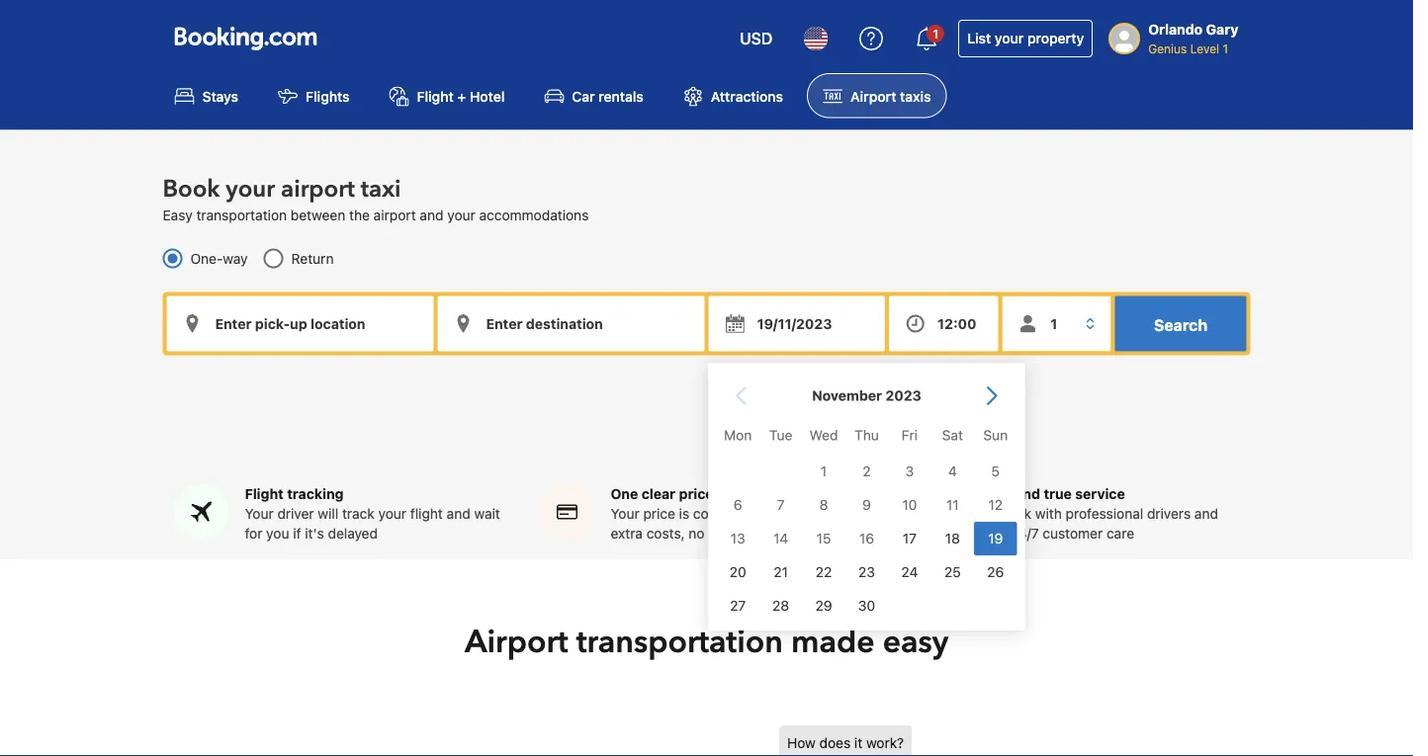 Task type: describe. For each thing, give the bounding box(es) containing it.
front
[[782, 506, 813, 522]]

is
[[679, 506, 689, 522]]

11
[[946, 497, 959, 513]]

book your airport taxi easy transportation between the airport and your accommodations
[[163, 173, 589, 223]]

1 inside orlando gary genius level 1
[[1223, 42, 1228, 55]]

7
[[777, 497, 785, 513]]

19/11/2023
[[757, 315, 832, 332]]

driver
[[277, 506, 314, 522]]

airport transportation made easy
[[465, 621, 949, 664]]

we
[[977, 506, 997, 522]]

list your property
[[967, 30, 1084, 46]]

30
[[858, 598, 875, 614]]

one-way
[[190, 250, 248, 266]]

2 vertical spatial 1
[[821, 463, 827, 480]]

0 vertical spatial airport
[[281, 173, 355, 205]]

your inside one clear price your price is confirmed up front – no extra costs, no cash required
[[611, 506, 640, 522]]

and up 'work'
[[1015, 486, 1040, 503]]

thu
[[855, 427, 879, 443]]

required
[[742, 526, 796, 542]]

november
[[812, 387, 882, 404]]

your left accommodations
[[447, 206, 475, 223]]

transportation inside book your airport taxi easy transportation between the airport and your accommodations
[[196, 206, 287, 223]]

25 button
[[931, 556, 974, 589]]

list
[[967, 30, 991, 46]]

flight + hotel
[[417, 88, 505, 104]]

service
[[1075, 486, 1125, 503]]

23
[[858, 564, 875, 580]]

taxi
[[361, 173, 401, 205]]

wed
[[810, 427, 838, 443]]

Enter destination text field
[[438, 296, 705, 351]]

your inside list your property link
[[995, 30, 1024, 46]]

tue
[[769, 427, 793, 443]]

search
[[1154, 315, 1208, 334]]

27 button
[[717, 589, 759, 623]]

20 button
[[717, 556, 759, 589]]

21 button
[[759, 556, 802, 589]]

customer
[[1043, 526, 1103, 542]]

your inside flight tracking your driver will track your flight and wait for you if it's delayed
[[378, 506, 407, 522]]

easy
[[163, 206, 193, 223]]

20
[[730, 564, 746, 580]]

does
[[819, 736, 851, 752]]

5
[[991, 463, 1000, 480]]

airport for airport taxis
[[851, 88, 896, 104]]

november 2023
[[812, 387, 922, 404]]

return
[[291, 250, 334, 266]]

1 inside button
[[933, 27, 939, 41]]

for
[[245, 526, 262, 542]]

car rentals
[[572, 88, 644, 104]]

easy
[[883, 621, 949, 664]]

airport for airport transportation made easy
[[465, 621, 568, 664]]

one
[[611, 486, 638, 503]]

Enter pick-up location text field
[[167, 296, 434, 351]]

6
[[734, 497, 742, 513]]

have
[[977, 526, 1007, 542]]

19 button
[[974, 522, 1017, 556]]

4
[[948, 463, 957, 480]]

and inside book your airport taxi easy transportation between the airport and your accommodations
[[420, 206, 444, 223]]

2
[[863, 463, 871, 480]]

gary
[[1206, 21, 1239, 38]]

flights link
[[262, 73, 365, 118]]

delayed
[[328, 526, 378, 542]]

1 horizontal spatial airport
[[374, 206, 416, 223]]

2023
[[886, 387, 922, 404]]

property
[[1027, 30, 1084, 46]]

flight
[[410, 506, 443, 522]]

23 button
[[845, 556, 888, 589]]

22
[[816, 564, 832, 580]]

level
[[1190, 42, 1219, 55]]

19
[[988, 530, 1003, 547]]

attractions link
[[667, 73, 799, 118]]

confirmed
[[693, 506, 758, 522]]

1 horizontal spatial transportation
[[576, 621, 783, 664]]

list your property link
[[959, 20, 1093, 57]]

airport taxis link
[[807, 73, 947, 118]]

28
[[772, 598, 789, 614]]

29
[[815, 598, 832, 614]]

one-
[[190, 250, 223, 266]]

sun
[[983, 427, 1008, 443]]

3
[[905, 463, 914, 480]]

professional
[[1066, 506, 1143, 522]]

18
[[945, 530, 960, 547]]

made
[[791, 621, 875, 664]]

how
[[787, 736, 816, 752]]

one clear price your price is confirmed up front – no extra costs, no cash required
[[611, 486, 844, 542]]

booking airport taxi image
[[779, 726, 1195, 757]]

10
[[902, 497, 917, 513]]

flight for flight tracking your driver will track your flight and wait for you if it's delayed
[[245, 486, 284, 503]]

22 button
[[802, 556, 845, 589]]

the
[[349, 206, 370, 223]]

17
[[903, 530, 917, 547]]

your right book
[[226, 173, 275, 205]]

+
[[457, 88, 466, 104]]

usd
[[740, 29, 773, 48]]

clear
[[642, 486, 676, 503]]



Task type: locate. For each thing, give the bounding box(es) containing it.
0 horizontal spatial flight
[[245, 486, 284, 503]]

8
[[820, 497, 828, 513]]

and left wait
[[447, 506, 470, 522]]

flight left + at the left
[[417, 88, 454, 104]]

it
[[854, 736, 863, 752]]

12:00 button
[[889, 296, 998, 351]]

1 vertical spatial transportation
[[576, 621, 783, 664]]

0 horizontal spatial airport
[[465, 621, 568, 664]]

29 button
[[802, 589, 845, 623]]

12:00
[[938, 315, 977, 332]]

stays
[[202, 88, 238, 104]]

airport
[[281, 173, 355, 205], [374, 206, 416, 223]]

27
[[730, 598, 746, 614]]

flight up the driver
[[245, 486, 284, 503]]

1 vertical spatial airport
[[374, 206, 416, 223]]

flight
[[417, 88, 454, 104], [245, 486, 284, 503]]

2 horizontal spatial 1
[[1223, 42, 1228, 55]]

true
[[1044, 486, 1072, 503]]

orlando gary genius level 1
[[1148, 21, 1239, 55]]

21
[[774, 564, 788, 580]]

24/7
[[1010, 526, 1039, 542]]

wait
[[474, 506, 500, 522]]

0 vertical spatial no
[[828, 506, 844, 522]]

genius
[[1148, 42, 1187, 55]]

2 your from the left
[[611, 506, 640, 522]]

costs,
[[647, 526, 685, 542]]

you
[[266, 526, 289, 542]]

transportation up way
[[196, 206, 287, 223]]

0 vertical spatial transportation
[[196, 206, 287, 223]]

1 horizontal spatial airport
[[851, 88, 896, 104]]

0 horizontal spatial price
[[643, 506, 675, 522]]

work
[[1001, 506, 1032, 522]]

1 button
[[903, 15, 951, 62]]

26
[[987, 564, 1004, 580]]

search button
[[1115, 296, 1247, 351]]

1
[[933, 27, 939, 41], [1223, 42, 1228, 55], [821, 463, 827, 480]]

0 vertical spatial price
[[679, 486, 714, 503]]

your right track
[[378, 506, 407, 522]]

how does it work?
[[787, 736, 904, 752]]

tried
[[977, 486, 1012, 503]]

0 vertical spatial airport
[[851, 88, 896, 104]]

1 vertical spatial airport
[[465, 621, 568, 664]]

track
[[342, 506, 375, 522]]

24 button
[[888, 556, 931, 589]]

your up for
[[245, 506, 274, 522]]

your down one at left bottom
[[611, 506, 640, 522]]

mon
[[724, 427, 752, 443]]

orlando
[[1148, 21, 1203, 38]]

13
[[731, 530, 745, 547]]

flight inside flight tracking your driver will track your flight and wait for you if it's delayed
[[245, 486, 284, 503]]

–
[[816, 506, 824, 522]]

12
[[988, 497, 1003, 513]]

fri
[[902, 427, 918, 443]]

stays link
[[159, 73, 254, 118]]

0 horizontal spatial airport
[[281, 173, 355, 205]]

up
[[762, 506, 778, 522]]

flight for flight + hotel
[[417, 88, 454, 104]]

25
[[944, 564, 961, 580]]

drivers
[[1147, 506, 1191, 522]]

1 your from the left
[[245, 506, 274, 522]]

hotel
[[470, 88, 505, 104]]

cash
[[708, 526, 739, 542]]

28 button
[[759, 589, 802, 623]]

0 vertical spatial flight
[[417, 88, 454, 104]]

0 horizontal spatial no
[[689, 526, 705, 542]]

it's
[[305, 526, 324, 542]]

sat
[[942, 427, 963, 443]]

1 vertical spatial 1
[[1223, 42, 1228, 55]]

booking.com online hotel reservations image
[[175, 27, 317, 50]]

1 vertical spatial flight
[[245, 486, 284, 503]]

your right list in the top of the page
[[995, 30, 1024, 46]]

30 button
[[845, 589, 888, 623]]

0 horizontal spatial transportation
[[196, 206, 287, 223]]

no down the is in the left of the page
[[689, 526, 705, 542]]

and inside flight tracking your driver will track your flight and wait for you if it's delayed
[[447, 506, 470, 522]]

work?
[[866, 736, 904, 752]]

rentals
[[599, 88, 644, 104]]

14
[[773, 530, 788, 547]]

and right the
[[420, 206, 444, 223]]

book
[[163, 173, 220, 205]]

0 vertical spatial 1
[[933, 27, 939, 41]]

24
[[901, 564, 918, 580]]

flights
[[306, 88, 350, 104]]

price up the is in the left of the page
[[679, 486, 714, 503]]

1 horizontal spatial 1
[[933, 27, 939, 41]]

attractions
[[711, 88, 783, 104]]

1 vertical spatial price
[[643, 506, 675, 522]]

way
[[223, 250, 248, 266]]

0 horizontal spatial 1
[[821, 463, 827, 480]]

tracking
[[287, 486, 344, 503]]

car
[[572, 88, 595, 104]]

1 horizontal spatial flight
[[417, 88, 454, 104]]

accommodations
[[479, 206, 589, 223]]

17 button
[[888, 522, 931, 556]]

extra
[[611, 526, 643, 542]]

if
[[293, 526, 301, 542]]

airport down taxi at the left top of page
[[374, 206, 416, 223]]

price down clear at bottom left
[[643, 506, 675, 522]]

and
[[420, 206, 444, 223], [1015, 486, 1040, 503], [447, 506, 470, 522], [1195, 506, 1218, 522]]

your inside flight tracking your driver will track your flight and wait for you if it's delayed
[[245, 506, 274, 522]]

airport taxis
[[851, 88, 931, 104]]

will
[[318, 506, 338, 522]]

9
[[862, 497, 871, 513]]

1 down gary
[[1223, 42, 1228, 55]]

car rentals link
[[528, 73, 659, 118]]

care
[[1107, 526, 1134, 542]]

and right drivers
[[1195, 506, 1218, 522]]

1 horizontal spatial price
[[679, 486, 714, 503]]

transportation
[[196, 206, 287, 223], [576, 621, 783, 664]]

1 left list in the top of the page
[[933, 27, 939, 41]]

airport inside the airport taxis link
[[851, 88, 896, 104]]

airport up between
[[281, 173, 355, 205]]

0 horizontal spatial your
[[245, 506, 274, 522]]

1 horizontal spatial your
[[611, 506, 640, 522]]

1 vertical spatial no
[[689, 526, 705, 542]]

19/11/2023 button
[[709, 296, 885, 351]]

1 up 8 at the bottom of page
[[821, 463, 827, 480]]

no right –
[[828, 506, 844, 522]]

18 button
[[931, 522, 974, 556]]

tried and true service we work with professional drivers and have 24/7 customer care
[[977, 486, 1218, 542]]

15
[[817, 530, 831, 547]]

transportation down 27
[[576, 621, 783, 664]]

flight tracking your driver will track your flight and wait for you if it's delayed
[[245, 486, 500, 542]]

1 horizontal spatial no
[[828, 506, 844, 522]]

26 button
[[974, 556, 1017, 589]]



Task type: vqa. For each thing, say whether or not it's contained in the screenshot.
One-way
yes



